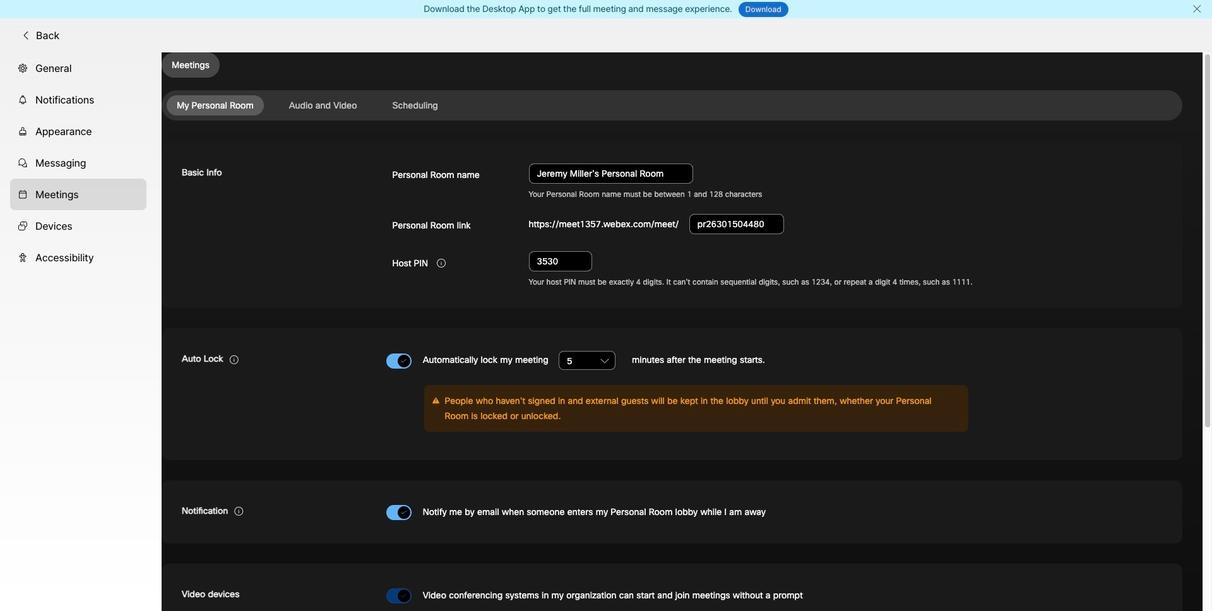 Task type: describe. For each thing, give the bounding box(es) containing it.
general tab
[[10, 52, 146, 84]]

accessibility tab
[[10, 242, 146, 273]]

appearance tab
[[10, 115, 146, 147]]

cancel_16 image
[[1192, 4, 1202, 14]]



Task type: locate. For each thing, give the bounding box(es) containing it.
messaging tab
[[10, 147, 146, 178]]

devices tab
[[10, 210, 146, 242]]

meetings tab
[[10, 178, 146, 210]]

notifications tab
[[10, 84, 146, 115]]

settings navigation
[[0, 52, 162, 611]]



Task type: vqa. For each thing, say whether or not it's contained in the screenshot.
Add people by name or email text box
no



